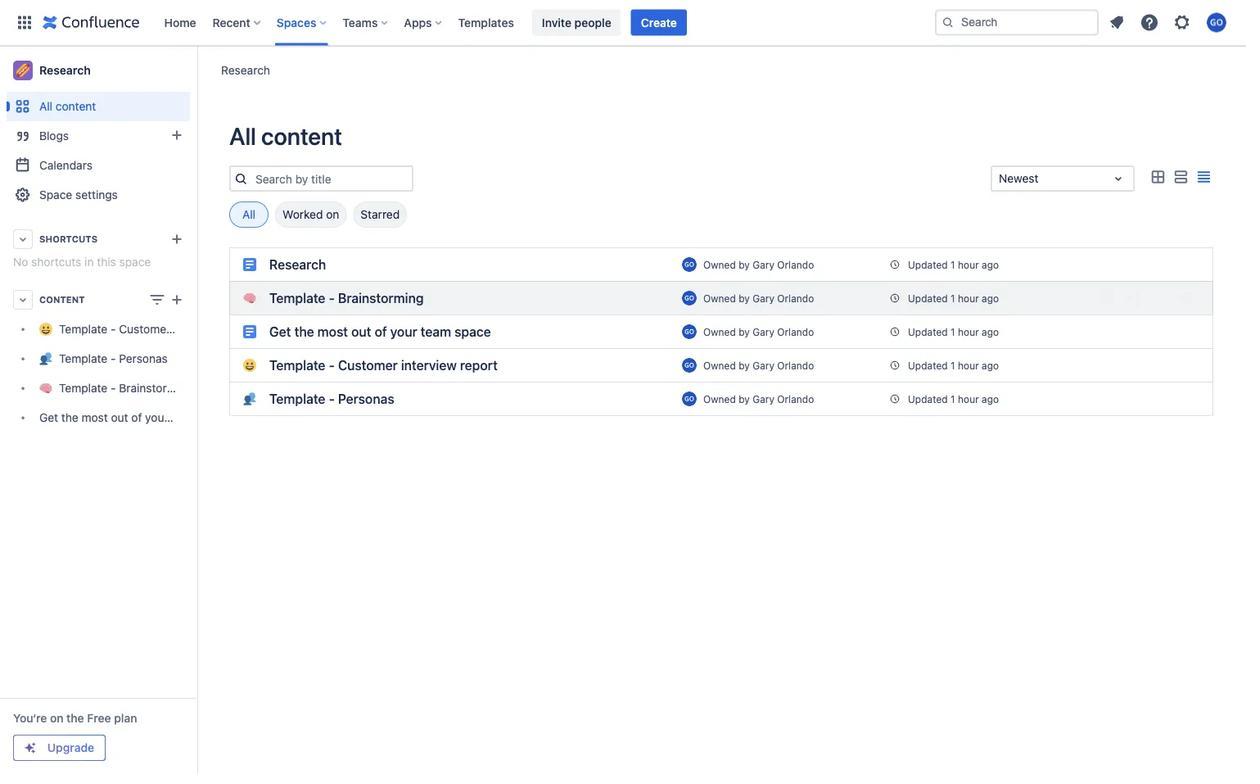 Task type: describe. For each thing, give the bounding box(es) containing it.
1 owned by gary orlando from the top
[[704, 259, 814, 270]]

updated for brainstorming
[[908, 292, 948, 304]]

profile picture image for brainstorming
[[682, 291, 697, 306]]

on for you're
[[50, 711, 64, 725]]

space element
[[0, 46, 257, 774]]

owned by gary orlando for personas
[[704, 393, 814, 405]]

template - personas inside template - personas link
[[59, 352, 168, 365]]

1 for customer
[[951, 360, 956, 371]]

template - personas link
[[7, 344, 190, 374]]

1 updated from the top
[[908, 259, 948, 270]]

interview inside tree
[[174, 322, 222, 336]]

space settings link
[[7, 180, 190, 210]]

1 ago from the top
[[982, 259, 999, 270]]

settings icon image
[[1173, 13, 1193, 32]]

create
[[641, 16, 677, 29]]

1 horizontal spatial team
[[421, 324, 451, 340]]

0 vertical spatial get
[[270, 324, 291, 340]]

no shortcuts in this space
[[13, 255, 151, 269]]

newest
[[999, 172, 1039, 185]]

premium image
[[24, 741, 37, 754]]

teams
[[343, 16, 378, 29]]

people
[[575, 16, 612, 29]]

page image for get the most out of your team space
[[243, 325, 256, 338]]

owned by gary orlando for brainstorming
[[704, 292, 814, 304]]

hour for personas
[[958, 393, 979, 405]]

shortcuts button
[[7, 224, 190, 254]]

all button
[[229, 202, 269, 228]]

space settings
[[39, 188, 118, 202]]

1 1 from the top
[[951, 259, 956, 270]]

calendars link
[[7, 151, 190, 180]]

:busts_in_silhouette: image
[[243, 392, 256, 405]]

ago for personas
[[982, 393, 999, 405]]

1 horizontal spatial template - personas
[[270, 391, 395, 407]]

on for worked
[[326, 208, 339, 221]]

report inside template - customer interview report link
[[225, 322, 257, 336]]

collapse sidebar image
[[179, 54, 215, 87]]

1 horizontal spatial template - brainstorming
[[270, 290, 424, 306]]

create link
[[631, 9, 687, 36]]

Search field
[[935, 9, 1099, 36]]

research inside 'space' element
[[39, 63, 91, 77]]

create a blog image
[[167, 125, 187, 145]]

out inside tree
[[111, 411, 128, 424]]

owned for personas
[[704, 393, 736, 405]]

apps button
[[399, 9, 449, 36]]

get inside 'get the most out of your team space' link
[[39, 411, 58, 424]]

all inside button
[[242, 208, 256, 221]]

content button
[[7, 285, 190, 315]]

1 gary orlando link from the top
[[753, 259, 814, 270]]

shortcuts
[[39, 234, 98, 245]]

template - customer interview report link
[[7, 315, 257, 344]]

updated 1 hour ago for most
[[908, 326, 999, 337]]

personas inside 'space' element
[[119, 352, 168, 365]]

settings
[[75, 188, 118, 202]]

you're on the free plan
[[13, 711, 137, 725]]

1 profile picture image from the top
[[682, 257, 697, 272]]

orlando for personas
[[778, 393, 814, 405]]

compact list image
[[1194, 167, 1214, 187]]

most inside tree
[[82, 411, 108, 424]]

1 orlando from the top
[[778, 259, 814, 270]]

1 vertical spatial space
[[455, 324, 491, 340]]

teams button
[[338, 9, 394, 36]]

invite
[[542, 16, 572, 29]]

of inside tree
[[131, 411, 142, 424]]

gary for brainstorming
[[753, 292, 775, 304]]

share image
[[1125, 288, 1144, 308]]

upgrade button
[[14, 736, 105, 760]]

spaces
[[277, 16, 316, 29]]

updated for most
[[908, 326, 948, 337]]

the inside 'get the most out of your team space' link
[[61, 411, 78, 424]]

starred button
[[353, 202, 407, 228]]

0 horizontal spatial research link
[[7, 54, 190, 87]]

orlando for customer
[[778, 360, 814, 371]]

templates link
[[453, 9, 519, 36]]

search image
[[942, 16, 955, 29]]

notification icon image
[[1107, 13, 1127, 32]]

research down recent dropdown button
[[221, 63, 270, 77]]

banner containing home
[[0, 0, 1247, 46]]

updated 1 hour ago for personas
[[908, 393, 999, 405]]

1 horizontal spatial customer
[[338, 358, 398, 373]]

get the most out of your team space inside 'get the most out of your team space' link
[[39, 411, 233, 424]]

free
[[87, 711, 111, 725]]

worked
[[283, 208, 323, 221]]

1 for most
[[951, 326, 956, 337]]

1 horizontal spatial brainstorming
[[338, 290, 424, 306]]

updated for personas
[[908, 393, 948, 405]]

owned for most
[[704, 326, 736, 337]]

plan
[[114, 711, 137, 725]]

1 owned from the top
[[704, 259, 736, 270]]

1 hour from the top
[[958, 259, 979, 270]]

template - brainstorming inside tree
[[59, 381, 193, 395]]

home link
[[159, 9, 201, 36]]

research down worked
[[270, 257, 326, 272]]

profile picture image for personas
[[682, 392, 697, 406]]



Task type: locate. For each thing, give the bounding box(es) containing it.
0 vertical spatial team
[[421, 324, 451, 340]]

page image
[[243, 258, 256, 271], [243, 325, 256, 338]]

templates
[[458, 16, 514, 29]]

ago
[[982, 259, 999, 270], [982, 292, 999, 304], [982, 326, 999, 337], [982, 360, 999, 371], [982, 393, 999, 405]]

0 horizontal spatial of
[[131, 411, 142, 424]]

0 vertical spatial content
[[56, 100, 96, 113]]

gary orlando link for brainstorming
[[753, 292, 814, 304]]

3 owned from the top
[[704, 326, 736, 337]]

create a page image
[[167, 290, 187, 310]]

gary for personas
[[753, 393, 775, 405]]

your profile and preferences image
[[1207, 13, 1227, 32]]

2 vertical spatial all
[[242, 208, 256, 221]]

template - brainstorming
[[270, 290, 424, 306], [59, 381, 193, 395]]

1 horizontal spatial your
[[390, 324, 418, 340]]

3 updated from the top
[[908, 326, 948, 337]]

orlando
[[778, 259, 814, 270], [778, 292, 814, 304], [778, 326, 814, 337], [778, 360, 814, 371], [778, 393, 814, 405]]

3 owned by gary orlando from the top
[[704, 326, 814, 337]]

content up blogs
[[56, 100, 96, 113]]

1 horizontal spatial all content
[[229, 122, 342, 150]]

0 horizontal spatial most
[[82, 411, 108, 424]]

3 orlando from the top
[[778, 326, 814, 337]]

by
[[739, 259, 750, 270], [739, 292, 750, 304], [739, 326, 750, 337], [739, 360, 750, 371], [739, 393, 750, 405]]

0 horizontal spatial get the most out of your team space
[[39, 411, 233, 424]]

1 by from the top
[[739, 259, 750, 270]]

2 updated 1 hour ago from the top
[[908, 292, 999, 304]]

4 hour from the top
[[958, 360, 979, 371]]

5 owned from the top
[[704, 393, 736, 405]]

5 orlando from the top
[[778, 393, 814, 405]]

1 vertical spatial interview
[[401, 358, 457, 373]]

hour for most
[[958, 326, 979, 337]]

upgrade
[[47, 741, 94, 754]]

orlando for brainstorming
[[778, 292, 814, 304]]

3 gary from the top
[[753, 326, 775, 337]]

1 vertical spatial on
[[50, 711, 64, 725]]

space
[[39, 188, 72, 202]]

help icon image
[[1140, 13, 1160, 32]]

cards image
[[1148, 167, 1168, 187]]

1 vertical spatial all
[[229, 122, 256, 150]]

hour for customer
[[958, 360, 979, 371]]

1 horizontal spatial interview
[[401, 358, 457, 373]]

0 horizontal spatial on
[[50, 711, 64, 725]]

brainstorming inside tree
[[119, 381, 193, 395]]

star image
[[1177, 288, 1197, 308]]

all left worked
[[242, 208, 256, 221]]

0 vertical spatial most
[[318, 324, 348, 340]]

ago for brainstorming
[[982, 292, 999, 304]]

personas
[[119, 352, 168, 365], [338, 391, 395, 407]]

1 vertical spatial page image
[[243, 325, 256, 338]]

gary orlando link for customer
[[753, 360, 814, 371]]

gary for customer
[[753, 360, 775, 371]]

0 vertical spatial report
[[225, 322, 257, 336]]

get
[[270, 324, 291, 340], [39, 411, 58, 424]]

global element
[[10, 0, 932, 45]]

0 vertical spatial all
[[39, 100, 52, 113]]

0 horizontal spatial space
[[119, 255, 151, 269]]

owned for customer
[[704, 360, 736, 371]]

0 horizontal spatial report
[[225, 322, 257, 336]]

2 owned by gary orlando from the top
[[704, 292, 814, 304]]

0 vertical spatial space
[[119, 255, 151, 269]]

spaces button
[[272, 9, 333, 36]]

tree
[[7, 315, 257, 433]]

customer
[[119, 322, 171, 336], [338, 358, 398, 373]]

content inside 'space' element
[[56, 100, 96, 113]]

:brain: image
[[243, 292, 256, 305], [243, 292, 256, 305]]

1 horizontal spatial personas
[[338, 391, 395, 407]]

0 vertical spatial template - customer interview report
[[59, 322, 257, 336]]

all content up blogs
[[39, 100, 96, 113]]

0 vertical spatial personas
[[119, 352, 168, 365]]

2 hour from the top
[[958, 292, 979, 304]]

4 owned by gary orlando from the top
[[704, 360, 814, 371]]

1 vertical spatial template - customer interview report
[[270, 358, 498, 373]]

recent button
[[208, 9, 267, 36]]

1 vertical spatial all content
[[229, 122, 342, 150]]

0 vertical spatial your
[[390, 324, 418, 340]]

1 updated 1 hour ago from the top
[[908, 259, 999, 270]]

profile picture image for customer
[[682, 358, 697, 373]]

3 by from the top
[[739, 326, 750, 337]]

0 vertical spatial of
[[375, 324, 387, 340]]

1 vertical spatial customer
[[338, 358, 398, 373]]

1 vertical spatial get
[[39, 411, 58, 424]]

open image
[[1109, 169, 1129, 188]]

5 hour from the top
[[958, 393, 979, 405]]

space inside tree
[[201, 411, 233, 424]]

get the most out of your team space
[[270, 324, 491, 340], [39, 411, 233, 424]]

owned by gary orlando
[[704, 259, 814, 270], [704, 292, 814, 304], [704, 326, 814, 337], [704, 360, 814, 371], [704, 393, 814, 405]]

2 gary orlando link from the top
[[753, 292, 814, 304]]

home
[[164, 16, 196, 29]]

change view image
[[147, 290, 167, 310]]

0 vertical spatial out
[[352, 324, 371, 340]]

2 page image from the top
[[243, 325, 256, 338]]

None text field
[[999, 170, 1002, 187]]

space
[[119, 255, 151, 269], [455, 324, 491, 340], [201, 411, 233, 424]]

3 profile picture image from the top
[[682, 324, 697, 339]]

1 horizontal spatial out
[[352, 324, 371, 340]]

1
[[951, 259, 956, 270], [951, 292, 956, 304], [951, 326, 956, 337], [951, 360, 956, 371], [951, 393, 956, 405]]

1 horizontal spatial get the most out of your team space
[[270, 324, 491, 340]]

4 by from the top
[[739, 360, 750, 371]]

1 horizontal spatial report
[[460, 358, 498, 373]]

-
[[329, 290, 335, 306], [111, 322, 116, 336], [111, 352, 116, 365], [329, 358, 335, 373], [111, 381, 116, 395], [329, 391, 335, 407]]

1 horizontal spatial research link
[[221, 62, 270, 78]]

out
[[352, 324, 371, 340], [111, 411, 128, 424]]

0 horizontal spatial personas
[[119, 352, 168, 365]]

3 ago from the top
[[982, 326, 999, 337]]

this
[[97, 255, 116, 269]]

1 vertical spatial out
[[111, 411, 128, 424]]

1 vertical spatial of
[[131, 411, 142, 424]]

your
[[390, 324, 418, 340], [145, 411, 169, 424]]

1 horizontal spatial content
[[261, 122, 342, 150]]

tree containing template - customer interview report
[[7, 315, 257, 433]]

gary orlando link for personas
[[753, 393, 814, 405]]

2 owned from the top
[[704, 292, 736, 304]]

template - customer interview report
[[59, 322, 257, 336], [270, 358, 498, 373]]

get the most out of your team space link
[[7, 403, 233, 433]]

page image up :busts_in_silhouette: image
[[243, 325, 256, 338]]

4 gary from the top
[[753, 360, 775, 371]]

on inside button
[[326, 208, 339, 221]]

0 vertical spatial customer
[[119, 322, 171, 336]]

5 profile picture image from the top
[[682, 392, 697, 406]]

blogs
[[39, 129, 69, 143]]

page image for research
[[243, 258, 256, 271]]

of
[[375, 324, 387, 340], [131, 411, 142, 424]]

1 vertical spatial team
[[172, 411, 198, 424]]

the
[[295, 324, 314, 340], [61, 411, 78, 424], [66, 711, 84, 725]]

4 1 from the top
[[951, 360, 956, 371]]

0 vertical spatial brainstorming
[[338, 290, 424, 306]]

2 gary from the top
[[753, 292, 775, 304]]

5 by from the top
[[739, 393, 750, 405]]

0 vertical spatial the
[[295, 324, 314, 340]]

2 profile picture image from the top
[[682, 291, 697, 306]]

list image
[[1171, 167, 1191, 187]]

updated for customer
[[908, 360, 948, 371]]

0 horizontal spatial brainstorming
[[119, 381, 193, 395]]

Search by title field
[[251, 167, 412, 190]]

1 vertical spatial the
[[61, 411, 78, 424]]

all right create a blog image
[[229, 122, 256, 150]]

1 vertical spatial your
[[145, 411, 169, 424]]

appswitcher icon image
[[15, 13, 34, 32]]

1 vertical spatial get the most out of your team space
[[39, 411, 233, 424]]

invite people
[[542, 16, 612, 29]]

2 orlando from the top
[[778, 292, 814, 304]]

all content link
[[7, 92, 190, 121]]

2 by from the top
[[739, 292, 750, 304]]

banner
[[0, 0, 1247, 46]]

0 vertical spatial all content
[[39, 100, 96, 113]]

updated 1 hour ago for brainstorming
[[908, 292, 999, 304]]

in
[[84, 255, 94, 269]]

4 owned from the top
[[704, 360, 736, 371]]

3 updated 1 hour ago from the top
[[908, 326, 999, 337]]

template
[[270, 290, 326, 306], [59, 322, 108, 336], [59, 352, 108, 365], [270, 358, 326, 373], [59, 381, 108, 395], [270, 391, 326, 407]]

2 horizontal spatial space
[[455, 324, 491, 340]]

invite people button
[[532, 9, 622, 36]]

5 updated from the top
[[908, 393, 948, 405]]

by for personas
[[739, 393, 750, 405]]

4 ago from the top
[[982, 360, 999, 371]]

3 1 from the top
[[951, 326, 956, 337]]

updated 1 hour ago for customer
[[908, 360, 999, 371]]

:grinning: image
[[243, 359, 256, 372], [243, 359, 256, 372]]

by for brainstorming
[[739, 292, 750, 304]]

1 horizontal spatial template - customer interview report
[[270, 358, 498, 373]]

on right worked
[[326, 208, 339, 221]]

1 page image from the top
[[243, 258, 256, 271]]

3 hour from the top
[[958, 326, 979, 337]]

0 horizontal spatial template - personas
[[59, 352, 168, 365]]

on
[[326, 208, 339, 221], [50, 711, 64, 725]]

orlando for most
[[778, 326, 814, 337]]

1 horizontal spatial of
[[375, 324, 387, 340]]

starred
[[361, 208, 400, 221]]

content up search by title field
[[261, 122, 342, 150]]

0 horizontal spatial interview
[[174, 322, 222, 336]]

5 updated 1 hour ago from the top
[[908, 393, 999, 405]]

1 vertical spatial content
[[261, 122, 342, 150]]

0 horizontal spatial get
[[39, 411, 58, 424]]

0 horizontal spatial customer
[[119, 322, 171, 336]]

0 horizontal spatial out
[[111, 411, 128, 424]]

interview
[[174, 322, 222, 336], [401, 358, 457, 373]]

content
[[39, 294, 85, 305]]

1 vertical spatial template - personas
[[270, 391, 395, 407]]

blogs link
[[7, 121, 190, 151]]

content
[[56, 100, 96, 113], [261, 122, 342, 150]]

template - brainstorming link
[[7, 374, 193, 403]]

your inside tree
[[145, 411, 169, 424]]

report
[[225, 322, 257, 336], [460, 358, 498, 373]]

research up all content link
[[39, 63, 91, 77]]

1 horizontal spatial get
[[270, 324, 291, 340]]

all inside 'space' element
[[39, 100, 52, 113]]

worked on
[[283, 208, 339, 221]]

worked on button
[[275, 202, 347, 228]]

no
[[13, 255, 28, 269]]

ago for most
[[982, 326, 999, 337]]

all up blogs
[[39, 100, 52, 113]]

gary
[[753, 259, 775, 270], [753, 292, 775, 304], [753, 326, 775, 337], [753, 360, 775, 371], [753, 393, 775, 405]]

4 profile picture image from the top
[[682, 358, 697, 373]]

ago for customer
[[982, 360, 999, 371]]

gary for most
[[753, 326, 775, 337]]

by for customer
[[739, 360, 750, 371]]

template - personas
[[59, 352, 168, 365], [270, 391, 395, 407]]

all
[[39, 100, 52, 113], [229, 122, 256, 150], [242, 208, 256, 221]]

all content inside 'space' element
[[39, 100, 96, 113]]

1 for personas
[[951, 393, 956, 405]]

1 horizontal spatial space
[[201, 411, 233, 424]]

0 vertical spatial template - brainstorming
[[270, 290, 424, 306]]

updated 1 hour ago
[[908, 259, 999, 270], [908, 292, 999, 304], [908, 326, 999, 337], [908, 360, 999, 371], [908, 393, 999, 405]]

tree inside 'space' element
[[7, 315, 257, 433]]

0 horizontal spatial template - brainstorming
[[59, 381, 193, 395]]

add shortcut image
[[167, 229, 187, 249]]

all content
[[39, 100, 96, 113], [229, 122, 342, 150]]

most
[[318, 324, 348, 340], [82, 411, 108, 424]]

0 vertical spatial interview
[[174, 322, 222, 336]]

recent
[[213, 16, 251, 29]]

2 ago from the top
[[982, 292, 999, 304]]

1 vertical spatial personas
[[338, 391, 395, 407]]

on inside 'space' element
[[50, 711, 64, 725]]

you're
[[13, 711, 47, 725]]

gary orlando link for most
[[753, 326, 814, 337]]

profile picture image for most
[[682, 324, 697, 339]]

1 for brainstorming
[[951, 292, 956, 304]]

apps
[[404, 16, 432, 29]]

page image down all button
[[243, 258, 256, 271]]

owned for brainstorming
[[704, 292, 736, 304]]

4 updated from the top
[[908, 360, 948, 371]]

1 horizontal spatial on
[[326, 208, 339, 221]]

0 horizontal spatial template - customer interview report
[[59, 322, 257, 336]]

hour
[[958, 259, 979, 270], [958, 292, 979, 304], [958, 326, 979, 337], [958, 360, 979, 371], [958, 393, 979, 405]]

team inside tree
[[172, 411, 198, 424]]

updated
[[908, 259, 948, 270], [908, 292, 948, 304], [908, 326, 948, 337], [908, 360, 948, 371], [908, 393, 948, 405]]

calendars
[[39, 159, 93, 172]]

all content up search by title field
[[229, 122, 342, 150]]

1 gary from the top
[[753, 259, 775, 270]]

confluence image
[[43, 13, 140, 32], [43, 13, 140, 32]]

research link up all content link
[[7, 54, 190, 87]]

0 horizontal spatial all content
[[39, 100, 96, 113]]

owned
[[704, 259, 736, 270], [704, 292, 736, 304], [704, 326, 736, 337], [704, 360, 736, 371], [704, 393, 736, 405]]

research link
[[7, 54, 190, 87], [221, 62, 270, 78]]

by for most
[[739, 326, 750, 337]]

0 horizontal spatial your
[[145, 411, 169, 424]]

:busts_in_silhouette: image
[[243, 392, 256, 405]]

1 horizontal spatial most
[[318, 324, 348, 340]]

team
[[421, 324, 451, 340], [172, 411, 198, 424]]

5 ago from the top
[[982, 393, 999, 405]]

template - customer interview report inside tree
[[59, 322, 257, 336]]

0 vertical spatial page image
[[243, 258, 256, 271]]

edit image
[[1098, 288, 1118, 308]]

4 orlando from the top
[[778, 360, 814, 371]]

3 gary orlando link from the top
[[753, 326, 814, 337]]

research
[[221, 63, 270, 77], [39, 63, 91, 77], [270, 257, 326, 272]]

profile picture image
[[682, 257, 697, 272], [682, 291, 697, 306], [682, 324, 697, 339], [682, 358, 697, 373], [682, 392, 697, 406]]

owned by gary orlando for customer
[[704, 360, 814, 371]]

5 gary from the top
[[753, 393, 775, 405]]

5 gary orlando link from the top
[[753, 393, 814, 405]]

2 vertical spatial space
[[201, 411, 233, 424]]

5 owned by gary orlando from the top
[[704, 393, 814, 405]]

1 vertical spatial template - brainstorming
[[59, 381, 193, 395]]

4 updated 1 hour ago from the top
[[908, 360, 999, 371]]

2 updated from the top
[[908, 292, 948, 304]]

4 gary orlando link from the top
[[753, 360, 814, 371]]

hour for brainstorming
[[958, 292, 979, 304]]

shortcuts
[[31, 255, 81, 269]]

0 horizontal spatial content
[[56, 100, 96, 113]]

5 1 from the top
[[951, 393, 956, 405]]

brainstorming
[[338, 290, 424, 306], [119, 381, 193, 395]]

0 horizontal spatial team
[[172, 411, 198, 424]]

0 vertical spatial get the most out of your team space
[[270, 324, 491, 340]]

0 vertical spatial on
[[326, 208, 339, 221]]

owned by gary orlando for most
[[704, 326, 814, 337]]

1 vertical spatial most
[[82, 411, 108, 424]]

research link down recent dropdown button
[[221, 62, 270, 78]]

1 vertical spatial report
[[460, 358, 498, 373]]

2 1 from the top
[[951, 292, 956, 304]]

customer inside tree
[[119, 322, 171, 336]]

gary orlando link
[[753, 259, 814, 270], [753, 292, 814, 304], [753, 326, 814, 337], [753, 360, 814, 371], [753, 393, 814, 405]]

1 vertical spatial brainstorming
[[119, 381, 193, 395]]

on right you're
[[50, 711, 64, 725]]

0 vertical spatial template - personas
[[59, 352, 168, 365]]

2 vertical spatial the
[[66, 711, 84, 725]]



Task type: vqa. For each thing, say whether or not it's contained in the screenshot.
bottommost the out
yes



